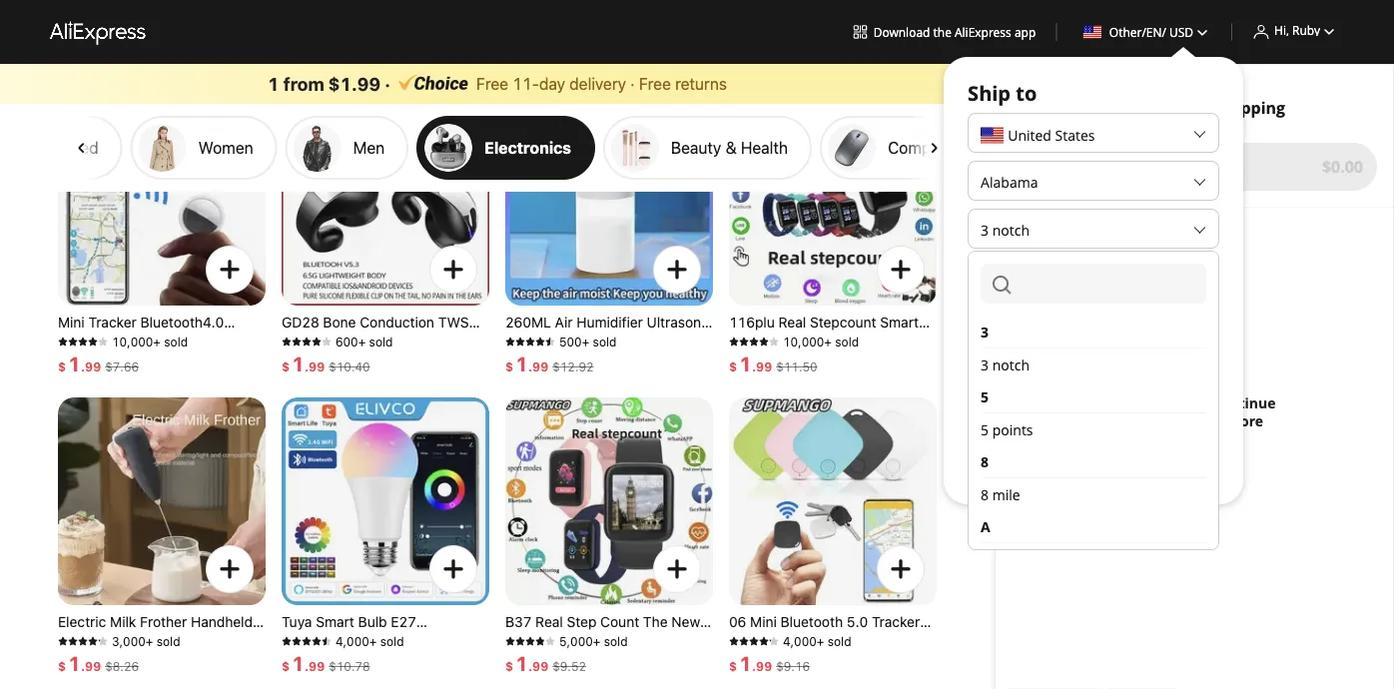 Task type: vqa. For each thing, say whether or not it's contained in the screenshot.
Quantity
no



Task type: describe. For each thing, give the bounding box(es) containing it.
diffuser
[[631, 332, 682, 349]]

bag
[[729, 650, 754, 666]]

smart up $ 1 . 9 9 $7.66
[[58, 332, 97, 349]]

led inside '260ml air humidifier ultrasonic mini aromatherapy diffuser portable sprayer usb essential oil atomizer led lamp for home car'
[[588, 368, 614, 385]]

beater
[[58, 650, 100, 666]]

mic
[[458, 368, 481, 385]]

sold for bluetooth
[[828, 634, 852, 648]]

260ml
[[505, 314, 551, 331]]

alexa
[[282, 686, 317, 689]]

currency
[[968, 351, 1058, 378]]

ear
[[468, 332, 489, 349]]

handheld
[[191, 614, 253, 630]]

1 horizontal spatial and
[[729, 386, 755, 403]]

0
[[1031, 156, 1041, 177]]

finder for locator
[[729, 668, 770, 684]]

to inside "no items yet? continue shopping to explore more."
[[1193, 412, 1208, 431]]

4,000+ for bulb
[[336, 634, 377, 648]]

$ for gd28 bone conduction tws headphones bluetooth v5.3 ear clip lightweight business sports game headset with mic noise reduction
[[282, 360, 290, 374]]

2 free from the left
[[639, 74, 671, 93]]

portable inside electric milk frother handheld mixer coffee foamer egg beater cappuccino stirrer mini portable blenders home kitchen whisk tool
[[58, 668, 112, 684]]

mixer
[[58, 632, 93, 648]]

tracking
[[802, 650, 857, 666]]

android
[[759, 386, 809, 403]]

3 right pick
[[1141, 97, 1150, 118]]

$8.26
[[105, 659, 139, 673]]

mobile
[[158, 350, 202, 367]]

1 notch from the top
[[993, 220, 1030, 239]]

3 down alabama
[[981, 220, 989, 239]]

$ for 260ml air humidifier ultrasonic mini aromatherapy diffuser portable sprayer usb essential oil atomizer led lamp for home car
[[505, 360, 514, 374]]

2 computer & office from the top
[[888, 138, 1024, 157]]

3,000+ sold
[[112, 634, 180, 648]]

 for gd28 bone conduction tws headphones bluetooth v5.3 ear clip lightweight business sports game headset with mic noise reduction
[[438, 254, 470, 286]]

2 star from the top
[[22, 138, 52, 157]]

anti
[[195, 332, 221, 349]]

new
[[672, 614, 700, 630]]

united states
[[1008, 126, 1095, 145]]

5.0
[[847, 614, 868, 630]]

other/ en / usd
[[1110, 23, 1194, 40]]

10,000+ for real
[[783, 335, 832, 349]]

pet inside the 06 mini bluetooth 5.0 tracker antilost device round pet kids bag wallet tracking smart finder locator
[[879, 632, 900, 648]]

$ 1 . 9 9 $11.50
[[729, 352, 818, 375]]

bluetooth inside the gd28 bone conduction tws headphones bluetooth v5.3 ear clip lightweight business sports game headset with mic noise reduction
[[367, 332, 430, 349]]

mini inside '260ml air humidifier ultrasonic mini aromatherapy diffuser portable sprayer usb essential oil atomizer led lamp for home car'
[[505, 332, 532, 349]]

4,000+ for bluetooth
[[783, 634, 825, 648]]

tuya smart bulb e27 wifi/bluetooth dimmable led light bulb rgbcw 100-240v smart life app control support alexa google home
[[282, 614, 484, 689]]

bluetooth inside the 06 mini bluetooth 5.0 tracker antilost device round pet kids bag wallet tracking smart finder locator
[[781, 614, 843, 630]]

3 3 notch
[[981, 322, 1030, 374]]

wallet
[[758, 650, 798, 666]]

real for 116plu
[[779, 314, 806, 331]]

ruby
[[1293, 21, 1321, 38]]

5,000+
[[559, 634, 601, 648]]

. for electric milk frother handheld mixer coffee foamer egg beater cappuccino stirrer mini portable blenders home kitchen whisk tool
[[81, 659, 85, 673]]

$9.52
[[553, 659, 586, 673]]

sold for conduction
[[369, 335, 393, 349]]

essential
[[649, 350, 706, 367]]

stirrer
[[185, 650, 225, 666]]

b37 real step count the new rechargeable smart watch men and women fitness watch phone connection is fully compati
[[505, 614, 713, 689]]

0 vertical spatial bulb
[[358, 614, 387, 630]]

and inside b37 real step count the new rechargeable smart watch men and women fitness watch phone connection is fully compati
[[505, 650, 531, 666]]

women inside b37 real step count the new rechargeable smart watch men and women fitness watch phone connection is fully compati
[[535, 650, 584, 666]]

mini inside mini tracker bluetooth4.0 smart locator smart anti lost device locator mobile keys pet kids finder for apple
[[58, 314, 85, 331]]

keys
[[205, 350, 236, 367]]

suitable
[[843, 368, 895, 385]]

usd
[[1170, 23, 1194, 40]]

3,000+
[[112, 634, 153, 648]]

 for 116plu real stepcount smart watch multi function step connected smart watch for men and women suitable for and android
[[885, 254, 917, 286]]

lamp
[[617, 368, 653, 385]]

device inside mini tracker bluetooth4.0 smart locator smart anti lost device locator mobile keys pet kids finder for apple
[[58, 350, 102, 367]]

sports
[[282, 368, 324, 385]]

. for mini tracker bluetooth4.0 smart locator smart anti lost device locator mobile keys pet kids finder for apple
[[81, 360, 85, 374]]

2  from the top
[[73, 138, 91, 157]]

pick 3 for free shipping
[[1104, 97, 1286, 118]]

1 office from the top
[[980, 32, 1024, 51]]

united
[[1008, 126, 1052, 145]]

10,000+ sold for multi
[[783, 335, 859, 349]]

function
[[809, 332, 865, 349]]

oil
[[505, 368, 523, 385]]

hi,
[[1275, 21, 1290, 38]]

11-
[[513, 74, 539, 93]]

pet inside mini tracker bluetooth4.0 smart locator smart anti lost device locator mobile keys pet kids finder for apple
[[240, 350, 261, 367]]

antilost
[[729, 632, 782, 648]]

$ 1 . 9 9 $12.92
[[505, 352, 594, 375]]

women inside the 116plu real stepcount smart watch multi function step connected smart watch for men and women suitable for and android
[[790, 368, 839, 385]]

smart inside the 06 mini bluetooth 5.0 tracker antilost device round pet kids bag wallet tracking smart finder locator
[[861, 650, 899, 666]]

alabama
[[981, 172, 1038, 191]]

abbeville
[[981, 550, 1040, 569]]

2 5- from the top
[[5, 138, 22, 157]]

1 free from the left
[[476, 74, 508, 93]]

tracker inside mini tracker bluetooth4.0 smart locator smart anti lost device locator mobile keys pet kids finder for apple
[[88, 314, 137, 331]]

1 computer from the top
[[888, 32, 960, 51]]

$9.16
[[776, 659, 810, 673]]

watch down the
[[640, 632, 681, 648]]

explore
[[1212, 412, 1264, 431]]

men inside b37 real step count the new rechargeable smart watch men and women fitness watch phone connection is fully compati
[[685, 632, 713, 648]]

egg
[[196, 632, 221, 648]]

fully
[[644, 668, 674, 684]]

mini inside the 06 mini bluetooth 5.0 tracker antilost device round pet kids bag wallet tracking smart finder locator
[[750, 614, 777, 630]]

1 horizontal spatial ·
[[631, 74, 635, 93]]

0 vertical spatial for
[[1154, 97, 1178, 118]]

blenders
[[116, 668, 173, 684]]

lightweight
[[310, 350, 386, 367]]

$7.66
[[105, 360, 139, 374]]

1 vertical spatial locator
[[106, 350, 155, 367]]

600+ sold
[[336, 335, 393, 349]]

eur ( euro )
[[981, 396, 1057, 415]]

kids inside the 06 mini bluetooth 5.0 tracker antilost device round pet kids bag wallet tracking smart finder locator
[[904, 632, 932, 648]]

smart up alexa
[[282, 668, 320, 684]]

locator inside the 06 mini bluetooth 5.0 tracker antilost device round pet kids bag wallet tracking smart finder locator
[[774, 668, 823, 684]]

5 5 points
[[981, 387, 1033, 439]]

mile
[[993, 485, 1021, 504]]

men inside the 116plu real stepcount smart watch multi function step connected smart watch for men and women suitable for and android
[[729, 368, 757, 385]]

hi, ruby
[[1275, 21, 1321, 38]]

3 up "currency"
[[981, 322, 989, 341]]

260ml air humidifier ultrasonic mini aromatherapy diffuser portable sprayer usb essential oil atomizer led lamp for home car
[[505, 314, 712, 403]]

sold for stepcount
[[835, 335, 859, 349]]

mini tracker bluetooth4.0 smart locator smart anti lost device locator mobile keys pet kids finder for apple
[[58, 314, 261, 385]]

116plu real stepcount smart watch multi function step connected smart watch for men and women suitable for and android
[[729, 314, 920, 403]]

. for tuya smart bulb e27 wifi/bluetooth dimmable led light bulb rgbcw 100-240v smart life app control support alexa google home
[[305, 659, 309, 673]]

air
[[555, 314, 573, 331]]

 for 260ml air humidifier ultrasonic mini aromatherapy diffuser portable sprayer usb essential oil atomizer led lamp for home car
[[661, 254, 693, 286]]

led inside tuya smart bulb e27 wifi/bluetooth dimmable led light bulb rgbcw 100-240v smart life app control support alexa google home
[[448, 632, 474, 648]]

more.
[[1174, 430, 1215, 449]]

lost
[[225, 332, 252, 349]]

240v
[[438, 650, 474, 666]]

sold for frother
[[157, 634, 180, 648]]

clip
[[282, 350, 307, 367]]

0 horizontal spatial women
[[198, 138, 253, 157]]

smart up wifi/bluetooth
[[316, 614, 355, 630]]

 for electric milk frother handheld mixer coffee foamer egg beater cappuccino stirrer mini portable blenders home kitchen whisk tool
[[214, 553, 246, 585]]

sold for bluetooth4.0
[[164, 335, 188, 349]]

100-
[[406, 650, 438, 666]]

checkout
[[1152, 156, 1227, 177]]

a abbeville
[[981, 517, 1040, 569]]

for right the 'suitable'
[[899, 368, 920, 385]]

 for b37 real step count the new rechargeable smart watch men and women fitness watch phone connection is fully compati
[[661, 553, 693, 585]]

aromatherapy
[[536, 332, 627, 349]]

$ for 116plu real stepcount smart watch multi function step connected smart watch for men and women suitable for and android
[[729, 360, 737, 374]]

for inside '260ml air humidifier ultrasonic mini aromatherapy diffuser portable sprayer usb essential oil atomizer led lamp for home car'
[[657, 368, 675, 385]]

google
[[320, 686, 367, 689]]

1 left from
[[268, 73, 279, 94]]

. for b37 real step count the new rechargeable smart watch men and women fitness watch phone connection is fully compati
[[528, 659, 533, 673]]

wifi/bluetooth
[[282, 632, 376, 648]]

with
[[427, 368, 454, 385]]

10,000+ sold for smart
[[112, 335, 188, 349]]

for up the 'suitable'
[[891, 350, 912, 367]]

watch up the 'suitable'
[[846, 350, 887, 367]]

2 rated from the top
[[56, 138, 99, 157]]

/
[[1162, 23, 1167, 40]]

$1.99
[[328, 73, 381, 94]]

1 for gd28 bone conduction tws headphones bluetooth v5.3 ear clip lightweight business sports game headset with mic noise reduction
[[292, 352, 305, 375]]

phone
[[505, 668, 546, 684]]

. for 06 mini bluetooth 5.0 tracker antilost device round pet kids bag wallet tracking smart finder locator
[[752, 659, 756, 673]]



Task type: locate. For each thing, give the bounding box(es) containing it.
smart down function
[[804, 350, 842, 367]]

1 left $7.66 on the left of page
[[68, 352, 81, 375]]

1 vertical spatial finder
[[729, 668, 770, 684]]

$ inside $ 1 . 9 9 $11.50
[[729, 360, 737, 374]]

$ inside $ 1 . 9 9 $10.40
[[282, 360, 290, 374]]

$ up "compati"
[[505, 659, 514, 673]]

2 4,000+ from the left
[[783, 634, 825, 648]]

500+
[[559, 335, 590, 349]]

finder inside the 06 mini bluetooth 5.0 tracker antilost device round pet kids bag wallet tracking smart finder locator
[[729, 668, 770, 684]]

watch up fully
[[637, 650, 678, 666]]

sold up fitness
[[604, 634, 628, 648]]

(
[[1011, 396, 1015, 415]]

0 horizontal spatial bluetooth
[[367, 332, 430, 349]]

smart up mobile
[[153, 332, 192, 349]]

1 for b37 real step count the new rechargeable smart watch men and women fitness watch phone connection is fully compati
[[516, 651, 528, 675]]

1 5- from the top
[[5, 32, 22, 51]]

portable inside '260ml air humidifier ultrasonic mini aromatherapy diffuser portable sprayer usb essential oil atomizer led lamp for home car'
[[505, 350, 560, 367]]

items
[[1137, 394, 1176, 413]]

sold for humidifier
[[593, 335, 617, 349]]

2 horizontal spatial home
[[505, 386, 544, 403]]

from
[[283, 73, 324, 94]]

1 vertical spatial office
[[980, 138, 1024, 157]]

notch up (
[[993, 355, 1030, 374]]

1 vertical spatial computer
[[888, 138, 960, 157]]

1 vertical spatial 8
[[981, 485, 989, 504]]

2 office from the top
[[980, 138, 1024, 157]]

notch up language
[[993, 220, 1030, 239]]

computer
[[888, 32, 960, 51], [888, 138, 960, 157]]

1 vertical spatial &
[[965, 138, 976, 157]]

computer & office up ship
[[888, 32, 1024, 51]]

4,000+ sold for bluetooth
[[783, 634, 852, 648]]

4,000+ sold up tracking on the bottom of the page
[[783, 634, 852, 648]]

bulb left e27
[[358, 614, 387, 630]]

2 10,000+ from the left
[[783, 335, 832, 349]]

1 horizontal spatial portable
[[505, 350, 560, 367]]

women
[[198, 138, 253, 157], [790, 368, 839, 385], [535, 650, 584, 666]]

electric milk frother handheld mixer coffee foamer egg beater cappuccino stirrer mini portable blenders home kitchen whisk tool
[[58, 614, 256, 689]]

sold for step
[[604, 634, 628, 648]]

0 vertical spatial and
[[761, 368, 787, 385]]

locator up $7.66 on the left of page
[[100, 332, 149, 349]]

office up alabama
[[980, 138, 1024, 157]]

2 vertical spatial women
[[535, 650, 584, 666]]

2 computer from the top
[[888, 138, 960, 157]]

finder inside mini tracker bluetooth4.0 smart locator smart anti lost device locator mobile keys pet kids finder for apple
[[90, 368, 130, 385]]

real up multi
[[779, 314, 806, 331]]

home
[[505, 386, 544, 403], [176, 668, 215, 684], [370, 686, 409, 689]]

·
[[385, 73, 391, 94], [631, 74, 635, 93]]

$ inside $ 1 . 9 9 $8.26
[[58, 659, 66, 673]]

mini right stirrer
[[229, 650, 256, 666]]

step inside the 116plu real stepcount smart watch multi function step connected smart watch for men and women suitable for and android
[[869, 332, 899, 349]]

0 horizontal spatial home
[[176, 668, 215, 684]]

ultrasonic
[[647, 314, 712, 331]]

1 vertical spatial led
[[448, 632, 474, 648]]

returns
[[675, 74, 727, 93]]

0 horizontal spatial tracker
[[88, 314, 137, 331]]

1 4,000+ sold from the left
[[336, 634, 404, 648]]

mini inside electric milk frother handheld mixer coffee foamer egg beater cappuccino stirrer mini portable blenders home kitchen whisk tool
[[229, 650, 256, 666]]

kitchen
[[58, 686, 107, 689]]

coffee
[[97, 632, 140, 648]]

1 down 260ml on the top of the page
[[516, 352, 528, 375]]

$ inside $ 1 . 9 9 $9.16
[[729, 659, 737, 673]]

0 vertical spatial portable
[[505, 350, 560, 367]]

smart down round
[[861, 650, 899, 666]]

computer & office
[[888, 32, 1024, 51], [888, 138, 1024, 157]]

$ up kitchen
[[58, 659, 66, 673]]

. for gd28 bone conduction tws headphones bluetooth v5.3 ear clip lightweight business sports game headset with mic noise reduction
[[305, 360, 309, 374]]

step up 5,000+
[[567, 614, 597, 630]]

4,000+ up '$10.78'
[[336, 634, 377, 648]]

0 horizontal spatial to
[[1016, 79, 1037, 106]]

points
[[993, 420, 1033, 439]]

app
[[351, 668, 377, 684]]

2  from the top
[[925, 138, 943, 157]]

0 vertical spatial bluetooth
[[367, 332, 430, 349]]

1 vertical spatial men
[[729, 368, 757, 385]]

rechargeable
[[505, 632, 594, 648]]

free left 11-
[[476, 74, 508, 93]]

1 10,000+ sold from the left
[[112, 335, 188, 349]]

0 vertical spatial tracker
[[88, 314, 137, 331]]

2 notch from the top
[[993, 355, 1030, 374]]

$ 1 . 9 9 $9.16
[[729, 651, 810, 675]]

1 vertical spatial notch
[[993, 355, 1030, 374]]

5 left (
[[981, 387, 989, 406]]

for left free
[[1154, 97, 1178, 118]]

$ for tuya smart bulb e27 wifi/bluetooth dimmable led light bulb rgbcw 100-240v smart life app control support alexa google home
[[282, 659, 290, 673]]

bluetooth up tracking on the bottom of the page
[[781, 614, 843, 630]]

frother
[[140, 614, 187, 630]]

0 vertical spatial office
[[980, 32, 1024, 51]]

real inside b37 real step count the new rechargeable smart watch men and women fitness watch phone connection is fully compati
[[536, 614, 563, 630]]

1 for 260ml air humidifier ultrasonic mini aromatherapy diffuser portable sprayer usb essential oil atomizer led lamp for home car
[[516, 352, 528, 375]]

0 horizontal spatial portable
[[58, 668, 112, 684]]

$ inside the $ 1 . 9 9 $9.52
[[505, 659, 514, 673]]

1 vertical spatial to
[[1193, 412, 1208, 431]]

continue
[[1212, 394, 1276, 413]]

watch down the 116plu
[[729, 332, 770, 349]]

free left returns
[[639, 74, 671, 93]]

1 for 116plu real stepcount smart watch multi function step connected smart watch for men and women suitable for and android
[[739, 352, 752, 375]]

1 vertical spatial real
[[536, 614, 563, 630]]

smart inside b37 real step count the new rechargeable smart watch men and women fitness watch phone connection is fully compati
[[598, 632, 636, 648]]

None field
[[981, 264, 1207, 304]]

pet right round
[[879, 632, 900, 648]]

0 vertical spatial computer & office
[[888, 32, 1024, 51]]

$ up noise
[[282, 360, 290, 374]]

1 for 06 mini bluetooth 5.0 tracker antilost device round pet kids bag wallet tracking smart finder locator
[[739, 651, 752, 675]]

0 horizontal spatial led
[[448, 632, 474, 648]]

bluetooth down conduction
[[367, 332, 430, 349]]

1 horizontal spatial kids
[[904, 632, 932, 648]]

5 down eur
[[981, 420, 989, 439]]

1 8 from the top
[[981, 452, 989, 471]]

step
[[869, 332, 899, 349], [567, 614, 597, 630]]

500+ sold
[[559, 335, 617, 349]]

$ inside $ 1 . 9 9 $10.78
[[282, 659, 290, 673]]

free
[[1182, 97, 1214, 118]]

 left aliexpress
[[925, 32, 943, 51]]

0 vertical spatial to
[[1016, 79, 1037, 106]]

1 horizontal spatial men
[[685, 632, 713, 648]]

)
[[1053, 396, 1057, 415]]

finder down bag
[[729, 668, 770, 684]]

home inside tuya smart bulb e27 wifi/bluetooth dimmable led light bulb rgbcw 100-240v smart life app control support alexa google home
[[370, 686, 409, 689]]

1 10,000+ from the left
[[112, 335, 161, 349]]

mini down 260ml on the top of the page
[[505, 332, 532, 349]]

2 horizontal spatial men
[[729, 368, 757, 385]]

0 vertical spatial pet
[[240, 350, 261, 367]]

2 horizontal spatial and
[[761, 368, 787, 385]]

for inside mini tracker bluetooth4.0 smart locator smart anti lost device locator mobile keys pet kids finder for apple
[[134, 368, 155, 385]]

3
[[1141, 97, 1150, 118], [981, 220, 989, 239], [981, 322, 989, 341], [981, 355, 989, 374]]

for down the essential
[[657, 368, 675, 385]]

4,000+ sold for bulb
[[336, 634, 404, 648]]

0 horizontal spatial real
[[536, 614, 563, 630]]

1 horizontal spatial to
[[1193, 412, 1208, 431]]

1 vertical spatial and
[[729, 386, 755, 403]]

0 vertical spatial 8
[[981, 452, 989, 471]]

0 vertical spatial step
[[869, 332, 899, 349]]

1 horizontal spatial 10,000+ sold
[[783, 335, 859, 349]]

0 horizontal spatial for
[[657, 368, 675, 385]]

game
[[328, 368, 366, 385]]

notch
[[993, 220, 1030, 239], [993, 355, 1030, 374]]

$ for mini tracker bluetooth4.0 smart locator smart anti lost device locator mobile keys pet kids finder for apple
[[58, 360, 66, 374]]

step inside b37 real step count the new rechargeable smart watch men and women fitness watch phone connection is fully compati
[[567, 614, 597, 630]]

real for b37
[[536, 614, 563, 630]]

0 vertical spatial locator
[[100, 332, 149, 349]]

1 vertical spatial 
[[73, 138, 91, 157]]

locator left mobile
[[106, 350, 155, 367]]

1 horizontal spatial for
[[1154, 97, 1178, 118]]

mini up $ 1 . 9 9 $7.66
[[58, 314, 85, 331]]

notch inside 3 3 notch
[[993, 355, 1030, 374]]

to right ship
[[1016, 79, 1037, 106]]

10,000+ up $7.66 on the left of page
[[112, 335, 161, 349]]

1 horizontal spatial tracker
[[872, 614, 920, 630]]

stepcount
[[810, 314, 877, 331]]

the
[[643, 614, 668, 630]]

reduction
[[322, 386, 387, 403]]

1 vertical spatial step
[[567, 614, 597, 630]]

foamer
[[144, 632, 192, 648]]

1 vertical spatial 5
[[981, 420, 989, 439]]

. inside $ 1 . 9 9 $9.16
[[752, 659, 756, 673]]

1 horizontal spatial led
[[588, 368, 614, 385]]

. inside $ 1 . 9 9 $10.78
[[305, 659, 309, 673]]

06 mini bluetooth 5.0 tracker antilost device round pet kids bag wallet tracking smart finder locator
[[729, 614, 932, 684]]

0 vertical spatial device
[[58, 350, 102, 367]]

sold for bulb
[[380, 634, 404, 648]]

1 vertical spatial women
[[790, 368, 839, 385]]

humidifier
[[577, 314, 643, 331]]

. inside $ 1 . 9 9 $12.92
[[528, 360, 533, 374]]

1 vertical spatial 5-
[[5, 138, 22, 157]]

sprayer
[[563, 350, 613, 367]]

1 horizontal spatial step
[[869, 332, 899, 349]]

home inside '260ml air humidifier ultrasonic mini aromatherapy diffuser portable sprayer usb essential oil atomizer led lamp for home car'
[[505, 386, 544, 403]]

locator down wallet
[[774, 668, 823, 684]]

and down connected on the right bottom of page
[[761, 368, 787, 385]]

sold up mobile
[[164, 335, 188, 349]]

1 vertical spatial rated
[[56, 138, 99, 157]]

1 down the 116plu
[[739, 352, 752, 375]]

dimmable
[[380, 632, 444, 648]]

. for 116plu real stepcount smart watch multi function step connected smart watch for men and women suitable for and android
[[752, 360, 756, 374]]

. for 260ml air humidifier ultrasonic mini aromatherapy diffuser portable sprayer usb essential oil atomizer led lamp for home car
[[528, 360, 533, 374]]

0 horizontal spatial 10,000+
[[112, 335, 161, 349]]

$ down the antilost
[[729, 659, 737, 673]]

1 vertical spatial device
[[786, 632, 830, 648]]

sold down e27
[[380, 634, 404, 648]]

yet?
[[1180, 394, 1209, 413]]

no items yet? continue shopping to explore more.
[[1113, 394, 1276, 449]]

home down oil
[[505, 386, 544, 403]]

0 vertical spatial men
[[353, 138, 385, 157]]

2 vertical spatial and
[[505, 650, 531, 666]]

9
[[85, 360, 93, 374], [93, 360, 101, 374], [309, 360, 317, 374], [317, 360, 325, 374], [533, 360, 541, 374], [541, 360, 549, 374], [756, 360, 764, 374], [764, 360, 772, 374], [85, 659, 93, 673], [93, 659, 101, 673], [309, 659, 317, 673], [317, 659, 325, 673], [533, 659, 541, 673], [541, 659, 549, 673], [756, 659, 764, 673], [764, 659, 772, 673]]

2 10,000+ sold from the left
[[783, 335, 859, 349]]

0 vertical spatial kids
[[58, 368, 86, 385]]

2 4,000+ sold from the left
[[783, 634, 852, 648]]

tracker
[[88, 314, 137, 331], [872, 614, 920, 630]]

$ 1 . 9 9 $10.40
[[282, 352, 370, 375]]

8 left mile
[[981, 485, 989, 504]]

. left $11.50
[[752, 360, 756, 374]]

600+
[[336, 335, 366, 349]]

1 vertical spatial for
[[657, 368, 675, 385]]

1 horizontal spatial 4,000+ sold
[[783, 634, 852, 648]]

$ inside $ 1 . 9 9 $7.66
[[58, 360, 66, 374]]

1 vertical spatial bulb
[[318, 650, 347, 666]]

men down connected on the right bottom of page
[[729, 368, 757, 385]]

$ 1 . 9 9 $9.52
[[505, 651, 586, 675]]


[[925, 32, 943, 51], [925, 138, 943, 157]]

1 rated from the top
[[56, 32, 99, 51]]

$ for electric milk frother handheld mixer coffee foamer egg beater cappuccino stirrer mini portable blenders home kitchen whisk tool
[[58, 659, 66, 673]]

tws
[[438, 314, 469, 331]]

mini up the antilost
[[750, 614, 777, 630]]

$ for b37 real step count the new rechargeable smart watch men and women fitness watch phone connection is fully compati
[[505, 659, 514, 673]]

0 vertical spatial &
[[965, 32, 976, 51]]

1 vertical spatial kids
[[904, 632, 932, 648]]

10,000+ up $11.50
[[783, 335, 832, 349]]

sold
[[164, 335, 188, 349], [369, 335, 393, 349], [593, 335, 617, 349], [835, 335, 859, 349], [157, 634, 180, 648], [380, 634, 404, 648], [604, 634, 628, 648], [828, 634, 852, 648]]

1 for electric milk frother handheld mixer coffee foamer egg beater cappuccino stirrer mini portable blenders home kitchen whisk tool
[[68, 651, 81, 675]]

real
[[779, 314, 806, 331], [536, 614, 563, 630]]

watch
[[729, 332, 770, 349], [846, 350, 887, 367], [640, 632, 681, 648], [637, 650, 678, 666]]

tracker right the 5.0
[[872, 614, 920, 630]]

1 vertical spatial 5-star rated
[[5, 138, 99, 157]]

$ inside $ 1 . 9 9 $12.92
[[505, 360, 514, 374]]

0 vertical spatial notch
[[993, 220, 1030, 239]]

0 horizontal spatial 10,000+ sold
[[112, 335, 188, 349]]

apple
[[159, 368, 196, 385]]

electric
[[58, 614, 106, 630]]

. inside the $ 1 . 9 9 $9.52
[[528, 659, 533, 673]]

1 horizontal spatial 4,000+
[[783, 634, 825, 648]]

1
[[268, 73, 279, 94], [68, 352, 81, 375], [292, 352, 305, 375], [516, 352, 528, 375], [739, 352, 752, 375], [68, 651, 81, 675], [292, 651, 305, 675], [516, 651, 528, 675], [739, 651, 752, 675]]

atomizer
[[527, 368, 584, 385]]

1 vertical spatial pet
[[879, 632, 900, 648]]

is
[[628, 668, 640, 684]]

1 computer & office from the top
[[888, 32, 1024, 51]]

1 4,000+ from the left
[[336, 634, 377, 648]]

1 vertical spatial 
[[925, 138, 943, 157]]

0 vertical spatial star
[[22, 32, 52, 51]]

0 vertical spatial computer
[[888, 32, 960, 51]]

kids inside mini tracker bluetooth4.0 smart locator smart anti lost device locator mobile keys pet kids finder for apple
[[58, 368, 86, 385]]

2 horizontal spatial women
[[790, 368, 839, 385]]

home inside electric milk frother handheld mixer coffee foamer egg beater cappuccino stirrer mini portable blenders home kitchen whisk tool
[[176, 668, 215, 684]]

 for 06 mini bluetooth 5.0 tracker antilost device round pet kids bag wallet tracking smart finder locator
[[885, 553, 917, 585]]

0 horizontal spatial kids
[[58, 368, 86, 385]]

2 vertical spatial men
[[685, 632, 713, 648]]

0 vertical spatial 
[[73, 32, 91, 51]]

1 5 from the top
[[981, 387, 989, 406]]

$10.40
[[329, 360, 370, 374]]

1 5-star rated from the top
[[5, 32, 99, 51]]

1 & from the top
[[965, 32, 976, 51]]

2 & from the top
[[965, 138, 976, 157]]

$ left $7.66 on the left of page
[[58, 360, 66, 374]]

portable up kitchen
[[58, 668, 112, 684]]

connection
[[550, 668, 624, 684]]

116plu
[[729, 314, 775, 331]]

10,000+ for tracker
[[112, 335, 161, 349]]

1 for tuya smart bulb e27 wifi/bluetooth dimmable led light bulb rgbcw 100-240v smart life app control support alexa google home
[[292, 651, 305, 675]]

tracker up $ 1 . 9 9 $7.66
[[88, 314, 137, 331]]

device inside the 06 mini bluetooth 5.0 tracker antilost device round pet kids bag wallet tracking smart finder locator
[[786, 632, 830, 648]]

1 horizontal spatial women
[[535, 650, 584, 666]]

. left $7.66 on the left of page
[[81, 360, 85, 374]]

portable up oil
[[505, 350, 560, 367]]

ship to
[[968, 79, 1037, 106]]

1 horizontal spatial real
[[779, 314, 806, 331]]

delivery
[[570, 74, 626, 93]]

 left united
[[925, 138, 943, 157]]

1 horizontal spatial free
[[639, 74, 671, 93]]

0 horizontal spatial bulb
[[318, 650, 347, 666]]

noise
[[282, 386, 318, 403]]

. inside $ 1 . 9 9 $10.40
[[305, 360, 309, 374]]

10,000+ sold down stepcount
[[783, 335, 859, 349]]

$ 1 . 9 9 $10.78
[[282, 651, 370, 675]]

1 horizontal spatial device
[[786, 632, 830, 648]]

smart right stepcount
[[880, 314, 919, 331]]

2 8 from the top
[[981, 485, 989, 504]]

. inside $ 1 . 9 9 $8.26
[[81, 659, 85, 673]]

0 vertical spatial real
[[779, 314, 806, 331]]

0 horizontal spatial step
[[567, 614, 597, 630]]

led down sprayer
[[588, 368, 614, 385]]

device up tracking on the bottom of the page
[[786, 632, 830, 648]]

0 horizontal spatial men
[[353, 138, 385, 157]]

bone
[[323, 314, 356, 331]]

& down ship
[[965, 138, 976, 157]]

for left apple
[[134, 368, 155, 385]]

3 notch
[[981, 220, 1030, 239]]

0 vertical spatial led
[[588, 368, 614, 385]]

0 vertical spatial women
[[198, 138, 253, 157]]

kids right round
[[904, 632, 932, 648]]

real up rechargeable
[[536, 614, 563, 630]]

finder left apple
[[90, 368, 130, 385]]

home down stirrer
[[176, 668, 215, 684]]

10,000+ sold up mobile
[[112, 335, 188, 349]]

finder for for
[[90, 368, 130, 385]]

& right the on the top right of page
[[965, 32, 976, 51]]

office up ship to
[[980, 32, 1024, 51]]

device left $7.66 on the left of page
[[58, 350, 102, 367]]

1  from the top
[[73, 32, 91, 51]]

bulb
[[358, 614, 387, 630], [318, 650, 347, 666]]

1 horizontal spatial bulb
[[358, 614, 387, 630]]

. up alexa
[[305, 659, 309, 673]]

0 horizontal spatial 4,000+ sold
[[336, 634, 404, 648]]

0 horizontal spatial 4,000+
[[336, 634, 377, 648]]

0 vertical spatial 
[[925, 32, 943, 51]]

0 vertical spatial home
[[505, 386, 544, 403]]

men
[[353, 138, 385, 157], [729, 368, 757, 385], [685, 632, 713, 648]]

. right oil
[[528, 360, 533, 374]]

2 5-star rated from the top
[[5, 138, 99, 157]]

1 for mini tracker bluetooth4.0 smart locator smart anti lost device locator mobile keys pet kids finder for apple
[[68, 352, 81, 375]]

$ up alexa
[[282, 659, 290, 673]]

v5.3
[[433, 332, 464, 349]]

$ 1 . 9 9 $8.26
[[58, 651, 139, 675]]

2 vertical spatial locator
[[774, 668, 823, 684]]

1  from the top
[[925, 32, 943, 51]]

gd28 bone conduction tws headphones bluetooth v5.3 ear clip lightweight business sports game headset with mic noise reduction
[[282, 314, 489, 403]]

$ down the 116plu
[[729, 360, 737, 374]]

sold down humidifier
[[593, 335, 617, 349]]

2 5 from the top
[[981, 420, 989, 439]]

tracker inside the 06 mini bluetooth 5.0 tracker antilost device round pet kids bag wallet tracking smart finder locator
[[872, 614, 920, 630]]

kids left $7.66 on the left of page
[[58, 368, 86, 385]]

. up "compati"
[[528, 659, 533, 673]]

1 horizontal spatial bluetooth
[[781, 614, 843, 630]]

. up noise
[[305, 360, 309, 374]]

1 up "compati"
[[516, 651, 528, 675]]

$ 1 . 9 9 $7.66
[[58, 352, 139, 375]]

$ right mic
[[505, 360, 514, 374]]

. inside $ 1 . 9 9 $11.50
[[752, 360, 756, 374]]

1 star from the top
[[22, 32, 52, 51]]

and up phone
[[505, 650, 531, 666]]

$ for 06 mini bluetooth 5.0 tracker antilost device round pet kids bag wallet tracking smart finder locator
[[729, 659, 737, 673]]

0 horizontal spatial pet
[[240, 350, 261, 367]]

$11.50
[[776, 360, 818, 374]]

1 vertical spatial tracker
[[872, 614, 920, 630]]

4,000+ sold
[[336, 634, 404, 648], [783, 634, 852, 648]]

home down control
[[370, 686, 409, 689]]

. inside $ 1 . 9 9 $7.66
[[81, 360, 85, 374]]

1 vertical spatial portable
[[58, 668, 112, 684]]

whisk
[[111, 686, 150, 689]]

0 horizontal spatial ·
[[385, 73, 391, 94]]

e27
[[391, 614, 416, 630]]

5,000+ sold
[[559, 634, 628, 648]]

1 vertical spatial bluetooth
[[781, 614, 843, 630]]

the
[[934, 23, 952, 40]]

3 up eur
[[981, 355, 989, 374]]

kids
[[58, 368, 86, 385], [904, 632, 932, 648]]

a
[[981, 517, 991, 536]]

real inside the 116plu real stepcount smart watch multi function step connected smart watch for men and women suitable for and android
[[779, 314, 806, 331]]

 for tuya smart bulb e27 wifi/bluetooth dimmable led light bulb rgbcw 100-240v smart life app control support alexa google home
[[438, 553, 470, 585]]

computer & office up alabama
[[888, 138, 1024, 157]]

to left explore
[[1193, 412, 1208, 431]]

1 vertical spatial computer & office
[[888, 138, 1024, 157]]

 for mini tracker bluetooth4.0 smart locator smart anti lost device locator mobile keys pet kids finder for apple
[[214, 254, 246, 286]]

0 horizontal spatial device
[[58, 350, 102, 367]]

1 down the antilost
[[739, 651, 752, 675]]

men down new
[[685, 632, 713, 648]]

bulb up life
[[318, 650, 347, 666]]

pet down 'lost'
[[240, 350, 261, 367]]

· right delivery
[[631, 74, 635, 93]]



